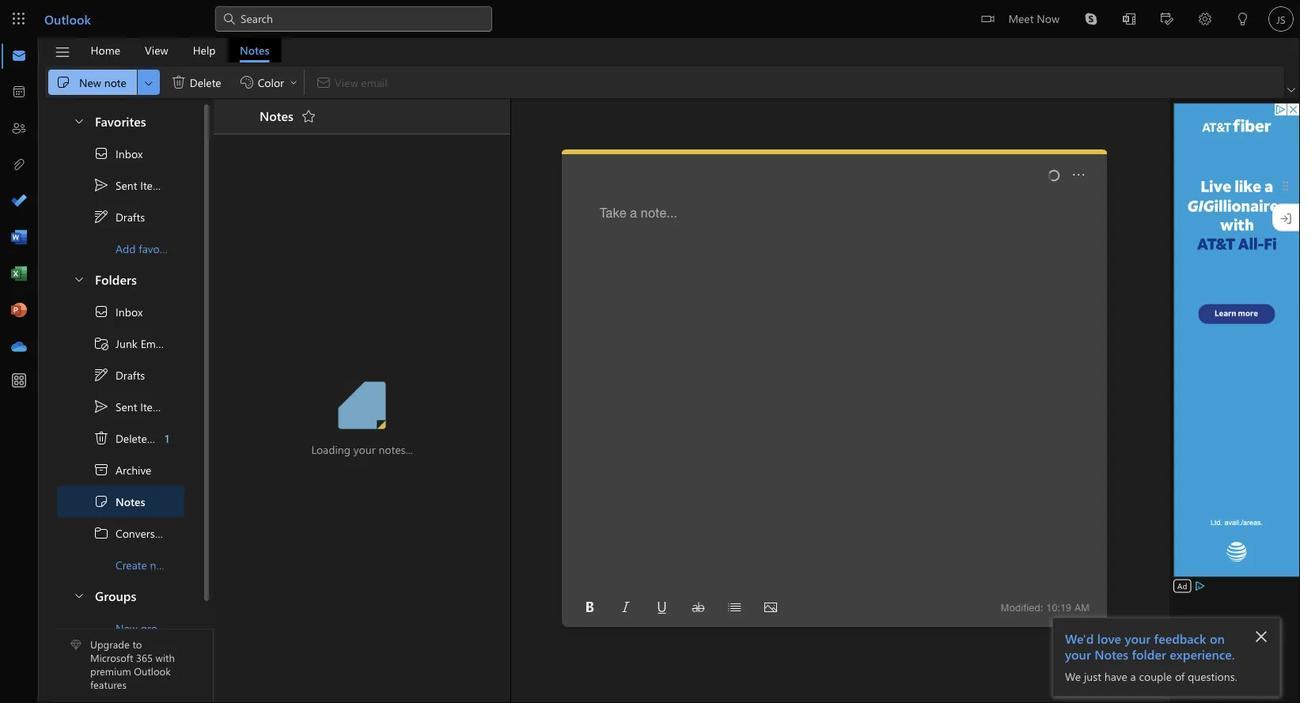 Task type: vqa. For each thing, say whether or not it's contained in the screenshot.
the right 6 button
no



Task type: locate. For each thing, give the bounding box(es) containing it.
 down 
[[93, 367, 109, 383]]

 drafts for 
[[93, 209, 145, 225]]

1 vertical spatial 
[[93, 304, 109, 320]]

0 vertical spatial 
[[171, 74, 187, 90]]

 button
[[65, 106, 92, 135], [65, 264, 92, 294], [65, 581, 92, 610]]

 tree item for 
[[57, 296, 184, 328]]

deleted
[[116, 431, 154, 446]]

 sent items inside tree
[[93, 399, 167, 415]]

 inbox inside favorites tree
[[93, 146, 143, 161]]

 tree item down favorites on the left top
[[57, 138, 184, 169]]

notes inside  notes
[[116, 495, 145, 509]]

items
[[140, 178, 167, 193], [140, 400, 167, 414], [157, 431, 183, 446]]

0 vertical spatial items
[[140, 178, 167, 193]]

1  from the top
[[93, 177, 109, 193]]

2  tree item from the top
[[57, 391, 184, 423]]

outlook down the to
[[134, 665, 171, 679]]

 button left groups
[[65, 581, 92, 610]]

home
[[91, 43, 120, 57]]

 inside favorites tree
[[93, 177, 109, 193]]

 for 
[[93, 146, 109, 161]]

sent inside favorites tree
[[116, 178, 137, 193]]

 inside folders tree item
[[73, 273, 85, 285]]

word image
[[11, 230, 27, 246]]

1 vertical spatial  button
[[65, 264, 92, 294]]

group
[[141, 621, 170, 636]]

outlook banner
[[0, 0, 1300, 40]]

2  sent items from the top
[[93, 399, 167, 415]]


[[142, 76, 155, 89], [289, 78, 298, 87], [73, 114, 85, 127], [73, 273, 85, 285], [73, 589, 85, 602]]

 for 
[[93, 209, 109, 225]]

set your advertising preferences image
[[1194, 580, 1207, 593]]

0 vertical spatial folder
[[173, 558, 202, 572]]

new up the to
[[116, 621, 138, 636]]

application
[[0, 0, 1300, 704]]

on
[[1210, 630, 1225, 647]]

 search field
[[215, 0, 492, 36]]

1 vertical spatial 
[[93, 431, 109, 446]]

1  inbox from the top
[[93, 146, 143, 161]]

 down  new note
[[73, 114, 85, 127]]

1 vertical spatial inbox
[[116, 305, 143, 319]]

now
[[1037, 11, 1060, 25]]

0 vertical spatial sent
[[116, 178, 137, 193]]

2  from the top
[[93, 367, 109, 383]]


[[692, 602, 705, 614]]

 left delete at the left of the page
[[171, 74, 187, 90]]

2  inbox from the top
[[93, 304, 143, 320]]

a right take at left top
[[630, 205, 637, 220]]

favorites tree item
[[57, 106, 184, 138]]

 up add favorite tree item
[[93, 177, 109, 193]]

premium
[[90, 665, 131, 679]]

1 vertical spatial 
[[93, 399, 109, 415]]

sent up  tree item at the bottom left of the page
[[116, 400, 137, 414]]

2  tree item from the top
[[57, 296, 184, 328]]

 inside tree
[[93, 399, 109, 415]]

1 horizontal spatial new
[[116, 621, 138, 636]]

0 vertical spatial drafts
[[116, 210, 145, 224]]

 up 
[[93, 431, 109, 446]]

 for 
[[93, 304, 109, 320]]

edit group
[[48, 66, 301, 98]]

 color 
[[239, 74, 298, 90]]

 tree item
[[57, 138, 184, 169], [57, 296, 184, 328]]

0 vertical spatial  tree item
[[57, 201, 184, 233]]

 tree item up deleted
[[57, 391, 184, 423]]

0 horizontal spatial a
[[630, 205, 637, 220]]

1 vertical spatial a
[[1131, 669, 1136, 684]]


[[93, 209, 109, 225], [93, 367, 109, 383]]

 button
[[1111, 0, 1149, 40]]

1 horizontal spatial 
[[171, 74, 187, 90]]

 button inside folders tree item
[[65, 264, 92, 294]]

 button
[[47, 39, 78, 66]]

to do image
[[11, 194, 27, 210]]

 up add favorite tree item
[[93, 209, 109, 225]]

 button for folders
[[65, 264, 92, 294]]

1  tree item from the top
[[57, 138, 184, 169]]

2  tree item from the top
[[57, 359, 184, 391]]

1 vertical spatial  tree item
[[57, 296, 184, 328]]

 inside tree item
[[93, 431, 109, 446]]

0 vertical spatial inbox
[[116, 146, 143, 161]]

1 vertical spatial  tree item
[[57, 391, 184, 423]]

help button
[[181, 38, 228, 63]]

0 vertical spatial 
[[55, 74, 71, 90]]

notes left  button
[[260, 107, 294, 124]]

sent
[[116, 178, 137, 193], [116, 400, 137, 414]]

1  tree item from the top
[[57, 201, 184, 233]]

 tree item down junk on the top left
[[57, 359, 184, 391]]

 inside groups tree item
[[73, 589, 85, 602]]

2 sent from the top
[[116, 400, 137, 414]]

items right deleted
[[157, 431, 183, 446]]

a
[[630, 205, 637, 220], [1131, 669, 1136, 684]]

0 horizontal spatial new
[[79, 75, 101, 89]]

new inside tree item
[[116, 621, 138, 636]]

sent up the add
[[116, 178, 137, 193]]

1  from the top
[[93, 146, 109, 161]]

 tree item
[[57, 169, 184, 201], [57, 391, 184, 423]]

tree containing 
[[57, 296, 202, 581]]

new
[[150, 558, 170, 572]]

 button
[[138, 70, 160, 95]]

tab list
[[78, 38, 281, 63]]

favorite
[[139, 241, 176, 256]]

 sent items up the add
[[93, 177, 167, 193]]

 archive
[[93, 462, 152, 478]]

outlook up ""
[[44, 10, 91, 27]]

modified
[[1001, 603, 1041, 614]]

 down view button
[[142, 76, 155, 89]]

application containing outlook
[[0, 0, 1300, 704]]

with
[[156, 651, 175, 665]]

drafts for 
[[116, 368, 145, 383]]


[[1073, 169, 1085, 181]]

questions.
[[1188, 669, 1238, 684]]

 left groups
[[73, 589, 85, 602]]

0 vertical spatial outlook
[[44, 10, 91, 27]]

2 vertical spatial  button
[[65, 581, 92, 610]]

items up 1
[[140, 400, 167, 414]]

0 vertical spatial  tree item
[[57, 138, 184, 169]]

notes down archive
[[116, 495, 145, 509]]

notes button
[[228, 38, 281, 63]]

left-rail-appbar navigation
[[3, 38, 35, 366]]

inbox
[[116, 146, 143, 161], [116, 305, 143, 319]]

files image
[[11, 158, 27, 173]]

1 vertical spatial new
[[116, 621, 138, 636]]

 tree item up add favorite tree item
[[57, 169, 184, 201]]

1  sent items from the top
[[93, 177, 167, 193]]


[[93, 526, 109, 541]]

to
[[132, 638, 142, 652]]

 for  notes
[[93, 494, 109, 510]]

 inbox inside tree
[[93, 304, 143, 320]]

folder right new
[[173, 558, 202, 572]]

 tree item
[[57, 328, 184, 359]]

inbox for 
[[116, 146, 143, 161]]

notes inside button
[[240, 43, 270, 57]]

 button for groups
[[65, 581, 92, 610]]

premium features image
[[70, 640, 82, 651]]

0 horizontal spatial 
[[93, 431, 109, 446]]

 up  tree item at the bottom left of the page
[[93, 399, 109, 415]]

1 inbox from the top
[[116, 146, 143, 161]]

1
[[165, 431, 169, 446]]

note
[[104, 75, 127, 89]]

 down ""
[[55, 74, 71, 90]]

1  button from the top
[[65, 106, 92, 135]]


[[93, 146, 109, 161], [93, 304, 109, 320]]

 inbox up "" tree item
[[93, 304, 143, 320]]

0 vertical spatial 
[[93, 177, 109, 193]]

your
[[354, 442, 376, 457], [1125, 630, 1151, 647], [1065, 646, 1091, 663]]

 tree item for 
[[57, 201, 184, 233]]

1 vertical spatial 
[[93, 494, 109, 510]]

inbox inside tree
[[116, 305, 143, 319]]

0 vertical spatial 
[[93, 146, 109, 161]]

 button left folders
[[65, 264, 92, 294]]

 button inside favorites tree item
[[65, 106, 92, 135]]

 drafts down "" tree item
[[93, 367, 145, 383]]

of
[[1175, 669, 1185, 684]]

 menu bar
[[1043, 162, 1092, 188]]

1  from the top
[[93, 209, 109, 225]]

1 vertical spatial 
[[93, 367, 109, 383]]

your left the notes...
[[354, 442, 376, 457]]

 inside favorites tree
[[93, 146, 109, 161]]

folder inside create new folder tree item
[[173, 558, 202, 572]]

 inside edit 'group'
[[171, 74, 187, 90]]

2  from the top
[[93, 399, 109, 415]]

 tree item
[[57, 201, 184, 233], [57, 359, 184, 391]]

 tree item
[[57, 486, 184, 518]]

 drafts up add favorite tree item
[[93, 209, 145, 225]]

 down 
[[93, 494, 109, 510]]

 tree item for 
[[57, 138, 184, 169]]

1 vertical spatial outlook
[[134, 665, 171, 679]]

0 vertical spatial new
[[79, 75, 101, 89]]

 tree item up the add
[[57, 201, 184, 233]]

 drafts
[[93, 209, 145, 225], [93, 367, 145, 383]]

drafts inside favorites tree
[[116, 210, 145, 224]]

 tree item
[[57, 518, 184, 549]]

inbox up  junk email at the top left of page
[[116, 305, 143, 319]]

3  button from the top
[[65, 581, 92, 610]]

2 drafts from the top
[[116, 368, 145, 383]]

 right color
[[289, 78, 298, 87]]

:
[[1041, 603, 1044, 614]]

a right have
[[1131, 669, 1136, 684]]

 inside favorites tree item
[[73, 114, 85, 127]]

 drafts inside tree
[[93, 367, 145, 383]]

 inbox for 
[[93, 146, 143, 161]]

 inbox down favorites tree item
[[93, 146, 143, 161]]

drafts up the add
[[116, 210, 145, 224]]

a inside edit new note main content
[[630, 205, 637, 220]]


[[1085, 13, 1098, 25]]

0 vertical spatial a
[[630, 205, 637, 220]]

1 drafts from the top
[[116, 210, 145, 224]]

 button
[[1285, 82, 1299, 98]]

2 inbox from the top
[[116, 305, 143, 319]]

experience.
[[1170, 646, 1235, 663]]

inbox down favorites tree item
[[116, 146, 143, 161]]


[[1288, 86, 1296, 94]]

inbox inside favorites tree
[[116, 146, 143, 161]]

inbox for 
[[116, 305, 143, 319]]

outlook inside upgrade to microsoft 365 with premium outlook features
[[134, 665, 171, 679]]

new group
[[116, 621, 170, 636]]

 button down  new note
[[65, 106, 92, 135]]

1 horizontal spatial 
[[93, 494, 109, 510]]

2  from the top
[[93, 304, 109, 320]]

folder
[[173, 558, 202, 572], [1132, 646, 1167, 663]]

0 horizontal spatial 
[[55, 74, 71, 90]]

notes
[[240, 43, 270, 57], [260, 107, 294, 124], [116, 495, 145, 509], [1095, 646, 1129, 663]]

your right love
[[1125, 630, 1151, 647]]

loading your notes...
[[311, 442, 413, 457]]

 inside tree
[[93, 367, 109, 383]]

new
[[79, 75, 101, 89], [116, 621, 138, 636]]

0 vertical spatial  tree item
[[57, 169, 184, 201]]

 sent items
[[93, 177, 167, 193], [93, 399, 167, 415]]

0 vertical spatial  button
[[65, 106, 92, 135]]

1 vertical spatial  inbox
[[93, 304, 143, 320]]

2 vertical spatial items
[[157, 431, 183, 446]]

0 vertical spatial 
[[93, 209, 109, 225]]

1 horizontal spatial outlook
[[134, 665, 171, 679]]

notes inside notes 
[[260, 107, 294, 124]]

2  drafts from the top
[[93, 367, 145, 383]]

loading indicator image
[[338, 382, 386, 429]]

0 horizontal spatial folder
[[173, 558, 202, 572]]

edit new note main content
[[562, 150, 1107, 628]]

folder up couple
[[1132, 646, 1167, 663]]

 inside favorites tree
[[93, 209, 109, 225]]

 inside edit 'group'
[[55, 74, 71, 90]]

0 horizontal spatial outlook
[[44, 10, 91, 27]]

0 vertical spatial  drafts
[[93, 209, 145, 225]]

 drafts inside favorites tree
[[93, 209, 145, 225]]

meet now
[[1009, 11, 1060, 25]]

tree
[[57, 296, 202, 581]]

notes up have
[[1095, 646, 1129, 663]]

365
[[136, 651, 153, 665]]

1  drafts from the top
[[93, 209, 145, 225]]

0 vertical spatial  inbox
[[93, 146, 143, 161]]

1 vertical spatial  sent items
[[93, 399, 167, 415]]

1 horizontal spatial folder
[[1132, 646, 1167, 663]]

Editing note text field
[[600, 205, 1068, 588]]

1 vertical spatial sent
[[116, 400, 137, 414]]

1 vertical spatial folder
[[1132, 646, 1167, 663]]

delete
[[190, 75, 221, 89]]

drafts down  junk email at the top left of page
[[116, 368, 145, 383]]

upgrade to microsoft 365 with premium outlook features
[[90, 638, 175, 692]]

 button inside groups tree item
[[65, 581, 92, 610]]

1  tree item from the top
[[57, 169, 184, 201]]

notes heading
[[239, 99, 321, 134]]

favorites tree
[[57, 100, 184, 264]]

1 vertical spatial  tree item
[[57, 359, 184, 391]]

 button
[[1149, 0, 1187, 40]]

items up 'favorite'
[[140, 178, 167, 193]]

folder inside we'd love your feedback on your notes folder experience. we just have a couple of questions.
[[1132, 646, 1167, 663]]

new left note
[[79, 75, 101, 89]]

create new folder
[[116, 558, 202, 572]]

1 vertical spatial drafts
[[116, 368, 145, 383]]

 up 
[[93, 304, 109, 320]]

 tree item up junk on the top left
[[57, 296, 184, 328]]

1 horizontal spatial a
[[1131, 669, 1136, 684]]

 inside  tree item
[[93, 494, 109, 510]]

0 vertical spatial  sent items
[[93, 177, 167, 193]]

your up we
[[1065, 646, 1091, 663]]

favorites
[[95, 112, 146, 129]]

 button
[[1073, 0, 1111, 38]]

2  button from the top
[[65, 264, 92, 294]]

 sent items up deleted
[[93, 399, 167, 415]]

1 vertical spatial  drafts
[[93, 367, 145, 383]]

 left folders
[[73, 273, 85, 285]]

1 sent from the top
[[116, 178, 137, 193]]

 down favorites tree item
[[93, 146, 109, 161]]


[[171, 74, 187, 90], [93, 431, 109, 446]]

Search for email, meetings, files and more. field
[[239, 10, 483, 26]]

 drafts for 
[[93, 367, 145, 383]]

drafts inside tree
[[116, 368, 145, 383]]

10:19
[[1047, 603, 1072, 614]]

take
[[600, 205, 627, 220]]

notes up 
[[240, 43, 270, 57]]

we'd love your feedback on your notes folder experience. we just have a couple of questions.
[[1065, 630, 1238, 684]]

 inside tree
[[93, 304, 109, 320]]



Task type: describe. For each thing, give the bounding box(es) containing it.
microsoft
[[90, 651, 133, 665]]

loading
[[311, 442, 351, 457]]

 for  new note
[[55, 74, 71, 90]]


[[982, 13, 994, 25]]

feedback
[[1155, 630, 1207, 647]]

items inside  deleted items
[[157, 431, 183, 446]]

 for favorites
[[73, 114, 85, 127]]

 inside the  color 
[[289, 78, 298, 87]]

upgrade
[[90, 638, 130, 652]]

 for  deleted items
[[93, 431, 109, 446]]

help
[[193, 43, 216, 57]]

love
[[1098, 630, 1122, 647]]

just
[[1084, 669, 1102, 684]]

 inbox for 
[[93, 304, 143, 320]]

 inside popup button
[[142, 76, 155, 89]]

outlook link
[[44, 0, 91, 38]]

couple
[[1139, 669, 1172, 684]]


[[54, 44, 71, 61]]

close image
[[1255, 631, 1268, 644]]

calendar image
[[11, 85, 27, 101]]

 new note
[[55, 74, 127, 90]]

features
[[90, 678, 127, 692]]


[[93, 462, 109, 478]]

am
[[1075, 603, 1090, 614]]

 button
[[650, 595, 675, 621]]

 for folders
[[73, 273, 85, 285]]

sent inside tree
[[116, 400, 137, 414]]

 button
[[686, 595, 711, 621]]

we
[[1065, 669, 1081, 684]]

email
[[141, 336, 167, 351]]

color
[[258, 75, 284, 89]]

add favorite
[[116, 241, 176, 256]]

 for groups
[[73, 589, 85, 602]]


[[222, 11, 237, 27]]

outlook inside banner
[[44, 10, 91, 27]]

 button for favorites
[[65, 106, 92, 135]]

create new folder tree item
[[57, 549, 202, 581]]

archive
[[116, 463, 152, 477]]

view button
[[133, 38, 180, 63]]

 for 
[[93, 367, 109, 383]]

0 horizontal spatial your
[[354, 442, 376, 457]]

js image
[[1269, 6, 1294, 32]]

more apps image
[[11, 374, 27, 389]]

 sent items inside favorites tree
[[93, 177, 167, 193]]


[[301, 108, 317, 124]]

create
[[116, 558, 147, 572]]

excel image
[[11, 267, 27, 283]]

mail image
[[11, 48, 27, 64]]


[[239, 74, 255, 90]]

tab list containing home
[[78, 38, 281, 63]]

items inside favorites tree
[[140, 178, 167, 193]]

add
[[116, 241, 136, 256]]

 button
[[613, 595, 639, 621]]

 tree item
[[57, 454, 184, 486]]

add favorite tree item
[[57, 233, 184, 264]]

notes inside we'd love your feedback on your notes folder experience. we just have a couple of questions.
[[1095, 646, 1129, 663]]

 button
[[1066, 162, 1092, 188]]


[[583, 602, 596, 614]]

 button
[[722, 595, 747, 621]]

 delete
[[171, 74, 221, 90]]

 tree item for 
[[57, 359, 184, 391]]

a inside we'd love your feedback on your notes folder experience. we just have a couple of questions.
[[1131, 669, 1136, 684]]

people image
[[11, 121, 27, 137]]

we'd
[[1065, 630, 1094, 647]]

view
[[145, 43, 168, 57]]

1 vertical spatial items
[[140, 400, 167, 414]]

 notes
[[93, 494, 145, 510]]

take a note...
[[600, 205, 678, 220]]


[[620, 602, 632, 614]]

powerpoint image
[[11, 303, 27, 319]]

 button
[[577, 595, 602, 621]]

 button
[[758, 595, 784, 621]]

groups
[[95, 587, 136, 604]]

drafts for 
[[116, 210, 145, 224]]

 junk email
[[93, 336, 167, 351]]

new group tree item
[[57, 613, 184, 644]]

onedrive image
[[11, 340, 27, 355]]

folders
[[95, 271, 137, 288]]


[[1123, 13, 1136, 25]]

note...
[[641, 205, 678, 220]]


[[656, 602, 669, 614]]


[[1237, 13, 1250, 25]]

1 horizontal spatial your
[[1065, 646, 1091, 663]]

folders tree item
[[57, 264, 184, 296]]

 button
[[296, 104, 321, 129]]


[[1161, 13, 1174, 25]]

 tree item
[[57, 423, 184, 454]]

home button
[[79, 38, 132, 63]]

groups tree item
[[57, 581, 184, 613]]

 for  delete
[[171, 74, 187, 90]]

new inside  new note
[[79, 75, 101, 89]]

modified : 10:19 am
[[1001, 603, 1090, 614]]

notes...
[[379, 442, 413, 457]]


[[1199, 13, 1212, 25]]


[[765, 602, 777, 614]]

 deleted items
[[93, 431, 183, 446]]

styles toolbar toolbar
[[571, 595, 789, 621]]

notes list. 1 note total tree
[[214, 135, 511, 704]]

 button
[[1187, 0, 1225, 40]]


[[728, 602, 741, 614]]


[[93, 336, 109, 351]]

notes 
[[260, 107, 317, 124]]

we'd love your feedback on your notes folder experience. alert
[[1053, 618, 1281, 697]]

 button
[[1225, 0, 1262, 40]]

junk
[[116, 336, 138, 351]]

2 horizontal spatial your
[[1125, 630, 1151, 647]]

meet
[[1009, 11, 1034, 25]]



